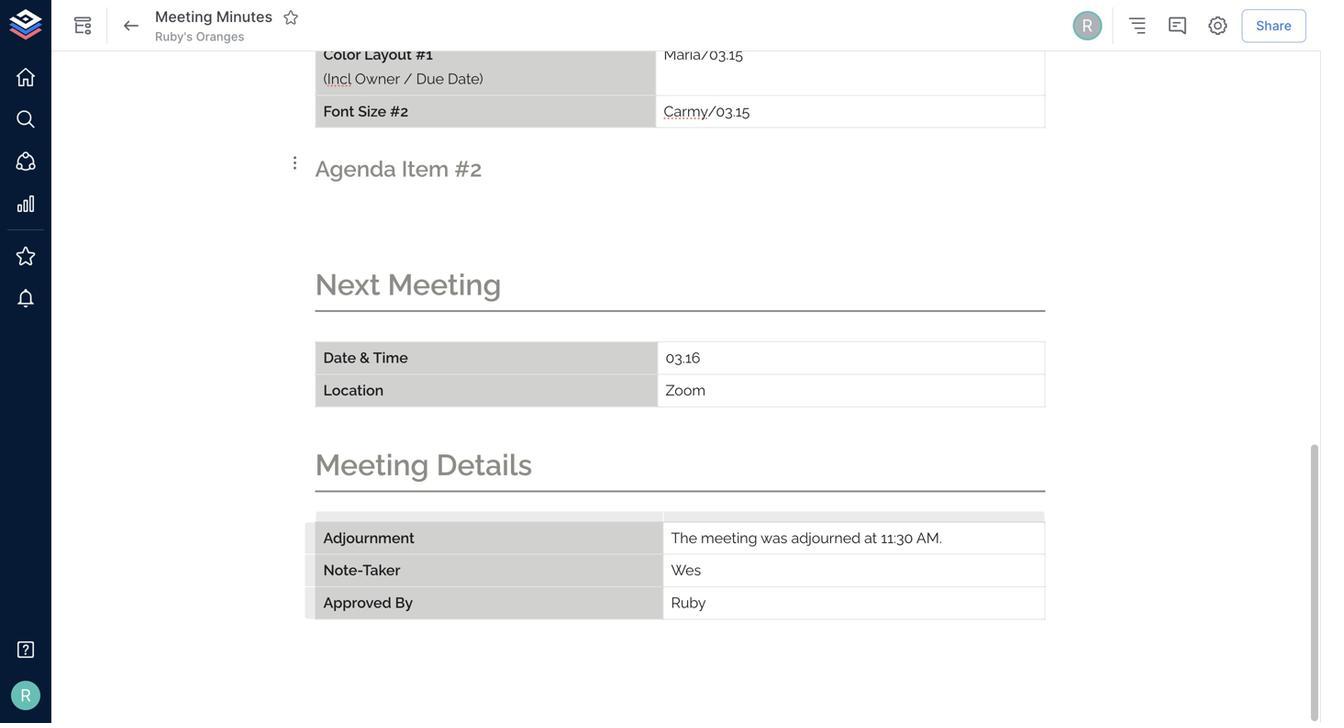 Task type: locate. For each thing, give the bounding box(es) containing it.
the meeting was adjourned at 11:30 am.
[[671, 529, 942, 546]]

owner
[[355, 70, 400, 87]]

0 horizontal spatial #2
[[390, 103, 408, 120]]

#2 for font size #2
[[390, 103, 408, 120]]

1 horizontal spatial r
[[1082, 15, 1093, 36]]

meeting up ruby's
[[155, 8, 212, 26]]

oranges
[[196, 29, 244, 43]]

go back image
[[120, 15, 142, 37]]

03.16
[[666, 349, 700, 366]]

#2 for agenda item #2
[[454, 156, 482, 182]]

next meeting
[[315, 268, 502, 302]]

1 vertical spatial #2
[[454, 156, 482, 182]]

note-
[[323, 562, 363, 579]]

approved by
[[323, 594, 413, 611]]

1 vertical spatial r button
[[6, 675, 46, 716]]

1 horizontal spatial #2
[[454, 156, 482, 182]]

r
[[1082, 15, 1093, 36], [20, 685, 31, 705]]

share button
[[1242, 9, 1307, 42]]

ruby's
[[155, 29, 193, 43]]

0 horizontal spatial r button
[[6, 675, 46, 716]]

comments image
[[1167, 15, 1189, 37]]

#2
[[390, 103, 408, 120], [454, 156, 482, 182]]

#2 right item
[[454, 156, 482, 182]]

meeting minutes
[[155, 8, 273, 26]]

0 vertical spatial meeting
[[155, 8, 212, 26]]

0 vertical spatial #2
[[390, 103, 408, 120]]

meeting for details
[[315, 448, 429, 482]]

2 vertical spatial meeting
[[315, 448, 429, 482]]

layout
[[364, 46, 412, 63]]

meeting
[[701, 529, 757, 546]]

#1
[[416, 46, 433, 63]]

location
[[323, 382, 384, 399]]

1 vertical spatial r
[[20, 685, 31, 705]]

meeting up the time
[[388, 268, 502, 302]]

favorite image
[[283, 9, 299, 26]]

r button
[[1070, 8, 1105, 43], [6, 675, 46, 716]]

wes
[[671, 562, 701, 579]]

meeting up adjournment
[[315, 448, 429, 482]]

was
[[761, 529, 788, 546]]

by
[[395, 594, 413, 611]]

share
[[1256, 18, 1292, 33]]

#2 right "size"
[[390, 103, 408, 120]]

ruby
[[671, 594, 706, 611]]

date & time
[[323, 349, 408, 366]]

0 horizontal spatial r
[[20, 685, 31, 705]]

11:30
[[881, 529, 913, 546]]

due
[[416, 70, 444, 87]]

meeting
[[155, 8, 212, 26], [388, 268, 502, 302], [315, 448, 429, 482]]

0 vertical spatial r button
[[1070, 8, 1105, 43]]

adjournment
[[323, 529, 415, 546]]

size
[[358, 103, 386, 120]]



Task type: vqa. For each thing, say whether or not it's contained in the screenshot.
rightmost "R" button
yes



Task type: describe. For each thing, give the bounding box(es) containing it.
ruby's oranges link
[[155, 28, 244, 45]]

minutes
[[216, 8, 273, 26]]

adjourned
[[791, 529, 861, 546]]

zoom
[[666, 382, 706, 399]]

/
[[404, 70, 413, 87]]

date
[[323, 349, 356, 366]]

time
[[373, 349, 408, 366]]

1 horizontal spatial r button
[[1070, 8, 1105, 43]]

show wiki image
[[72, 15, 94, 37]]

date)
[[448, 70, 483, 87]]

carmy/03.15
[[664, 103, 750, 120]]

0 vertical spatial r
[[1082, 15, 1093, 36]]

settings image
[[1207, 15, 1229, 37]]

color layout #1 (incl owner / due date)
[[323, 46, 483, 87]]

meeting details
[[315, 448, 532, 482]]

font size #2
[[323, 103, 408, 120]]

ruby's oranges
[[155, 29, 244, 43]]

&
[[360, 349, 370, 366]]

approved
[[323, 594, 392, 611]]

at
[[864, 529, 877, 546]]

am.
[[917, 529, 942, 546]]

(incl
[[323, 70, 351, 87]]

the
[[671, 529, 697, 546]]

table of contents image
[[1126, 15, 1148, 37]]

note-taker
[[323, 562, 400, 579]]

color
[[323, 46, 361, 63]]

font
[[323, 103, 354, 120]]

1 vertical spatial meeting
[[388, 268, 502, 302]]

agenda
[[315, 156, 396, 182]]

maria/03.15
[[664, 46, 743, 63]]

item
[[402, 156, 449, 182]]

taker
[[363, 562, 400, 579]]

details
[[436, 448, 532, 482]]

agenda item #2
[[315, 156, 482, 182]]

next
[[315, 268, 380, 302]]

meeting for minutes
[[155, 8, 212, 26]]



